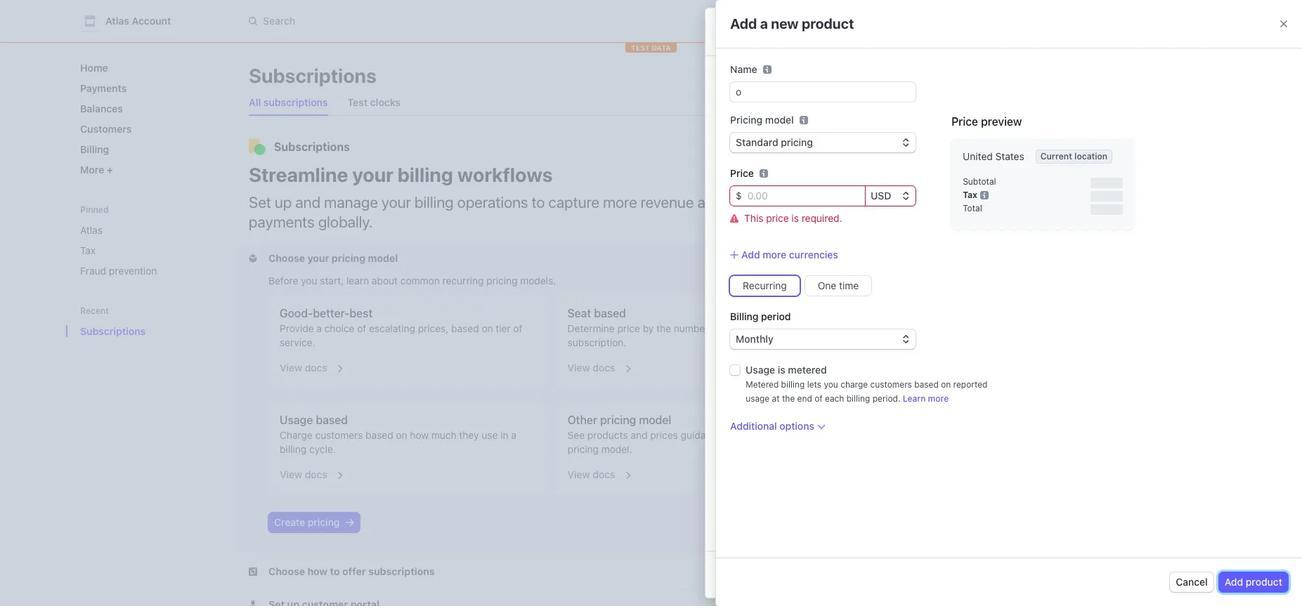 Task type: vqa. For each thing, say whether or not it's contained in the screenshot.


Task type: locate. For each thing, give the bounding box(es) containing it.
one time
[[818, 280, 859, 292]]

0 vertical spatial atlas
[[105, 15, 129, 27]]

price right this
[[766, 212, 789, 224]]

cancel
[[1176, 576, 1208, 588]]

2 horizontal spatial create
[[907, 207, 938, 219]]

more right learn
[[928, 394, 949, 404]]

0 vertical spatial svg image
[[739, 245, 747, 253]]

best
[[350, 307, 373, 320]]

more right capture
[[603, 193, 637, 212]]

on inside billing starter 0.5% on recurring payments create subscriptions, offer trials or discounts, and effortlessly manage recurring billing.
[[933, 189, 945, 201]]

price left preview
[[952, 115, 978, 128]]

model.
[[601, 443, 632, 455]]

on right 0.5%
[[933, 189, 945, 201]]

2 horizontal spatial more
[[928, 394, 949, 404]]

billing up 0.5%
[[922, 170, 950, 182]]

1 vertical spatial more
[[763, 249, 787, 261]]

each
[[825, 394, 844, 404]]

a right using at the right bottom of the page
[[784, 323, 789, 335]]

0 horizontal spatial svg image
[[345, 519, 354, 527]]

$ button
[[730, 186, 742, 206]]

1 horizontal spatial price
[[952, 115, 978, 128]]

view docs down subscription.
[[568, 362, 615, 374]]

duration
[[733, 217, 779, 229]]

usage up metered
[[746, 364, 775, 376]]

1 vertical spatial add product
[[1225, 576, 1283, 588]]

pinned
[[80, 205, 109, 215]]

1 horizontal spatial create
[[719, 24, 762, 39]]

0 vertical spatial price
[[766, 212, 789, 224]]

1 horizontal spatial to
[[725, 429, 734, 441]]

create for create a test subscription
[[719, 24, 762, 39]]

add product button down usage is metered
[[733, 382, 789, 395]]

a down better-
[[317, 323, 322, 335]]

billing for billing
[[80, 143, 109, 155]]

subscriptions up subscriptions
[[249, 64, 377, 87]]

billing left period
[[730, 311, 759, 323]]

on left reported
[[941, 380, 951, 390]]

usage inside usage based charge customers based on how much they use in a billing cycle.
[[280, 414, 313, 427]]

on inside metered billing lets you charge customers based on reported usage at the end of each billing period.
[[941, 380, 951, 390]]

subscriptions,
[[940, 207, 1004, 219]]

docs down service.
[[305, 362, 327, 374]]

is up metered
[[778, 364, 786, 376]]

0 horizontal spatial price
[[617, 323, 640, 335]]

atlas down pinned
[[80, 224, 103, 236]]

choose
[[268, 252, 305, 264]]

docs for determine
[[593, 362, 615, 374]]

payments down the "up"
[[249, 213, 315, 231]]

0 vertical spatial payments
[[991, 189, 1036, 201]]

atlas inside "link"
[[80, 224, 103, 236]]

balances
[[80, 103, 123, 115]]

docs down 'model.'
[[593, 469, 615, 481]]

upgrade to scale
[[913, 332, 995, 344]]

current location
[[1041, 151, 1108, 162]]

pricing up 0.5%
[[907, 141, 946, 153]]

core navigation links element
[[74, 56, 209, 181]]

1 vertical spatial product
[[753, 382, 789, 394]]

view docs button down 'model.'
[[559, 460, 633, 485]]

based up learn more at the right bottom
[[914, 380, 939, 390]]

price left by
[[617, 323, 640, 335]]

the right by
[[656, 323, 671, 335]]

0 horizontal spatial the
[[656, 323, 671, 335]]

0 horizontal spatial create
[[274, 517, 305, 528]]

1 vertical spatial subscriptions
[[274, 141, 350, 153]]

1 horizontal spatial model
[[639, 414, 671, 427]]

and left prices
[[631, 429, 648, 441]]

add
[[730, 15, 757, 32], [742, 249, 760, 261], [733, 382, 751, 394], [1225, 576, 1243, 588]]

tax link
[[74, 239, 209, 262]]

docs for best
[[305, 362, 327, 374]]

customers
[[870, 380, 912, 390], [315, 429, 363, 441]]

people
[[723, 323, 754, 335]]

1 horizontal spatial is
[[792, 212, 799, 224]]

1 vertical spatial price
[[617, 323, 640, 335]]

1 vertical spatial add product button
[[1219, 573, 1288, 592]]

view docs down cycle.
[[280, 469, 327, 481]]

subscription details
[[719, 167, 848, 183]]

1 vertical spatial billing
[[922, 170, 950, 182]]

model up about
[[368, 252, 398, 264]]

subscription.
[[568, 337, 626, 349]]

on left 'how'
[[396, 429, 407, 441]]

1 horizontal spatial you
[[824, 380, 838, 390]]

manage
[[324, 193, 378, 212], [961, 219, 997, 231]]

tax
[[963, 190, 978, 200], [80, 245, 96, 257]]

you up each
[[824, 380, 838, 390]]

0 horizontal spatial more
[[603, 193, 637, 212]]

total
[[963, 203, 982, 214]]

docs
[[305, 362, 327, 374], [593, 362, 615, 374], [305, 469, 327, 481], [593, 469, 615, 481]]

view docs button down cycle.
[[271, 460, 345, 485]]

view down service.
[[280, 362, 302, 374]]

view down charge
[[280, 469, 302, 481]]

add product down usage is metered
[[733, 382, 789, 394]]

0 horizontal spatial usage
[[280, 414, 313, 427]]

1 vertical spatial create
[[907, 207, 938, 219]]

info image
[[980, 191, 989, 199]]

lets
[[807, 380, 822, 390]]

0 vertical spatial customers
[[870, 380, 912, 390]]

0 vertical spatial create
[[719, 24, 762, 39]]

a inside seat based determine price by the number of people using a subscription.
[[784, 323, 789, 335]]

2 vertical spatial billing
[[730, 311, 759, 323]]

of left 'people'
[[711, 323, 720, 335]]

1 horizontal spatial atlas
[[105, 15, 129, 27]]

add product
[[733, 382, 789, 394], [1225, 576, 1283, 588]]

to inside streamline your billing workflows set up and manage your billing operations to capture more revenue and accept recurring payments globally.
[[532, 193, 545, 212]]

Search search field
[[240, 8, 637, 34]]

2 horizontal spatial model
[[765, 114, 794, 126]]

is down 0.00 text box
[[792, 212, 799, 224]]

0 vertical spatial is
[[792, 212, 799, 224]]

view docs button for seat
[[559, 353, 633, 378]]

see
[[568, 429, 585, 441]]

1 vertical spatial you
[[824, 380, 838, 390]]

starting
[[752, 433, 794, 445]]

2 vertical spatial to
[[725, 429, 734, 441]]

view docs for usage
[[280, 469, 327, 481]]

add a new product
[[730, 15, 854, 32]]

view docs button down subscription.
[[559, 353, 633, 378]]

atlas for atlas
[[80, 224, 103, 236]]

recurring inside streamline your billing workflows set up and manage your billing operations to capture more revenue and accept recurring payments globally.
[[776, 193, 836, 212]]

svg image right create pricing
[[345, 519, 354, 527]]

bill
[[733, 433, 749, 445]]

model up prices
[[639, 414, 671, 427]]

use
[[482, 429, 498, 441]]

0 vertical spatial manage
[[324, 193, 378, 212]]

create
[[719, 24, 762, 39], [907, 207, 938, 219], [274, 517, 305, 528]]

0 horizontal spatial price
[[730, 167, 754, 179]]

0 horizontal spatial atlas
[[80, 224, 103, 236]]

view docs button down service.
[[271, 353, 345, 378]]

Premium Plan, sunglasses, etc. text field
[[730, 82, 916, 102]]

1 horizontal spatial price
[[766, 212, 789, 224]]

view docs down 'model.'
[[568, 469, 615, 481]]

choose your pricing model button
[[249, 252, 401, 266]]

price for price preview
[[952, 115, 978, 128]]

docs for charge
[[305, 469, 327, 481]]

info element
[[800, 116, 808, 124]]

is inside this price is required. alert
[[792, 212, 799, 224]]

0 vertical spatial more
[[603, 193, 637, 212]]

based right prices,
[[451, 323, 479, 335]]

3 no email
[[719, 106, 758, 131]]

usage
[[746, 364, 775, 376], [280, 414, 313, 427]]

help
[[737, 429, 756, 441]]

1 horizontal spatial customers
[[870, 380, 912, 390]]

1 vertical spatial tax
[[80, 245, 96, 257]]

billing inside billing starter 0.5% on recurring payments create subscriptions, offer trials or discounts, and effortlessly manage recurring billing.
[[922, 170, 950, 182]]

0 vertical spatial billing
[[80, 143, 109, 155]]

svg image
[[739, 245, 747, 253], [345, 519, 354, 527]]

more up 'recurring' in the top of the page
[[763, 249, 787, 261]]

2 horizontal spatial to
[[957, 332, 966, 344]]

subscriptions down recent
[[80, 325, 146, 337]]

your
[[352, 163, 393, 186], [382, 193, 411, 212], [307, 252, 329, 264], [789, 429, 809, 441]]

at
[[772, 394, 780, 404]]

price
[[952, 115, 978, 128], [730, 167, 754, 179]]

based up cycle.
[[316, 414, 348, 427]]

1 vertical spatial model
[[368, 252, 398, 264]]

name
[[730, 63, 757, 75]]

0 horizontal spatial you
[[301, 275, 317, 287]]

more
[[603, 193, 637, 212], [763, 249, 787, 261], [928, 394, 949, 404]]

atlas
[[105, 15, 129, 27], [80, 224, 103, 236]]

2 horizontal spatial billing
[[922, 170, 950, 182]]

1 vertical spatial price
[[730, 167, 754, 179]]

price inside seat based determine price by the number of people using a subscription.
[[617, 323, 640, 335]]

0 horizontal spatial add product button
[[733, 382, 789, 395]]

of right end
[[815, 394, 823, 404]]

0 horizontal spatial add product
[[733, 382, 789, 394]]

learn
[[346, 275, 369, 287]]

0 horizontal spatial model
[[368, 252, 398, 264]]

customers up period.
[[870, 380, 912, 390]]

add product button right cancel button
[[1219, 573, 1288, 592]]

0 horizontal spatial to
[[532, 193, 545, 212]]

on left tier
[[482, 323, 493, 335]]

atlas link
[[74, 219, 209, 242]]

1 horizontal spatial payments
[[991, 189, 1036, 201]]

create a test subscription dialog
[[686, 8, 1302, 606]]

tax inside "link"
[[80, 245, 96, 257]]

2 vertical spatial more
[[928, 394, 949, 404]]

tax up fraud
[[80, 245, 96, 257]]

atlas inside atlas account "button"
[[105, 15, 129, 27]]

subscriptions
[[249, 64, 377, 87], [274, 141, 350, 153], [80, 325, 146, 337]]

billing inside core navigation links "element"
[[80, 143, 109, 155]]

payments up offer
[[991, 189, 1036, 201]]

clocks
[[370, 96, 401, 108]]

reported
[[953, 380, 988, 390]]

create inside dialog
[[719, 24, 762, 39]]

view down see
[[568, 469, 590, 481]]

tab list
[[243, 90, 1169, 116]]

1 vertical spatial payments
[[249, 213, 315, 231]]

manage up globally.
[[324, 193, 378, 212]]

1 horizontal spatial product
[[802, 15, 854, 32]]

based inside metered billing lets you charge customers based on reported usage at the end of each billing period.
[[914, 380, 939, 390]]

subscriptions inside recent navigation links element
[[80, 325, 146, 337]]

1 horizontal spatial svg image
[[739, 245, 747, 253]]

to inside other pricing model see products and prices guidance to help shape your pricing model.
[[725, 429, 734, 441]]

2 vertical spatial pricing
[[733, 274, 770, 286]]

tax up total on the top right of the page
[[963, 190, 978, 200]]

add product button inside create a test subscription dialog
[[733, 382, 789, 395]]

1 vertical spatial the
[[782, 394, 795, 404]]

1 vertical spatial to
[[957, 332, 966, 344]]

view docs
[[280, 362, 327, 374], [568, 362, 615, 374], [280, 469, 327, 481], [568, 469, 615, 481]]

tab list containing all subscriptions
[[243, 90, 1169, 116]]

0 vertical spatial add product
[[733, 382, 789, 394]]

manage inside billing starter 0.5% on recurring payments create subscriptions, offer trials or discounts, and effortlessly manage recurring billing.
[[961, 219, 997, 231]]

1 horizontal spatial manage
[[961, 219, 997, 231]]

good-
[[280, 307, 313, 320]]

to left the help
[[725, 429, 734, 441]]

usage for based
[[280, 414, 313, 427]]

add left at
[[733, 382, 751, 394]]

how
[[410, 429, 429, 441]]

recurring right "common" at top left
[[442, 275, 484, 287]]

0 vertical spatial product
[[802, 15, 854, 32]]

globally.
[[318, 213, 373, 231]]

0 vertical spatial usage
[[746, 364, 775, 376]]

pricing up product
[[733, 274, 770, 286]]

provide
[[280, 323, 314, 335]]

usage up charge
[[280, 414, 313, 427]]

recent
[[80, 306, 109, 316]]

3
[[719, 106, 725, 118]]

2 vertical spatial model
[[639, 414, 671, 427]]

0 horizontal spatial is
[[778, 364, 786, 376]]

price up $ in the top of the page
[[730, 167, 754, 179]]

the inside seat based determine price by the number of people using a subscription.
[[656, 323, 671, 335]]

add down duration
[[742, 249, 760, 261]]

balances link
[[74, 97, 209, 120]]

to left capture
[[532, 193, 545, 212]]

1 horizontal spatial more
[[763, 249, 787, 261]]

0 vertical spatial add product button
[[733, 382, 789, 395]]

a left test
[[765, 24, 773, 39]]

based left 'how'
[[366, 429, 393, 441]]

pricing model
[[730, 114, 794, 126]]

0 horizontal spatial manage
[[324, 193, 378, 212]]

0 vertical spatial to
[[532, 193, 545, 212]]

and
[[295, 193, 321, 212], [698, 193, 723, 212], [1118, 207, 1134, 219], [631, 429, 648, 441]]

more inside streamline your billing workflows set up and manage your billing operations to capture more revenue and accept recurring payments globally.
[[603, 193, 637, 212]]

0 horizontal spatial payments
[[249, 213, 315, 231]]

bill  starting
[[733, 433, 794, 445]]

billing up more at the left of page
[[80, 143, 109, 155]]

workflows
[[457, 163, 553, 186]]

2 horizontal spatial product
[[1246, 576, 1283, 588]]

other pricing model see products and prices guidance to help shape your pricing model.
[[568, 414, 809, 455]]

add right cancel in the bottom of the page
[[1225, 576, 1243, 588]]

they
[[459, 429, 479, 441]]

1 vertical spatial usage
[[280, 414, 313, 427]]

2 vertical spatial create
[[274, 517, 305, 528]]

model left info element
[[765, 114, 794, 126]]

price inside alert
[[766, 212, 789, 224]]

1 horizontal spatial the
[[782, 394, 795, 404]]

svg image inside create pricing link
[[345, 519, 354, 527]]

recurring up the this price is required.
[[776, 193, 836, 212]]

based
[[594, 307, 626, 320], [451, 323, 479, 335], [914, 380, 939, 390], [316, 414, 348, 427], [366, 429, 393, 441]]

1 horizontal spatial billing
[[730, 311, 759, 323]]

billing link
[[74, 138, 209, 161]]

0 vertical spatial you
[[301, 275, 317, 287]]

0 vertical spatial tax
[[963, 190, 978, 200]]

to inside upgrade to scale button
[[957, 332, 966, 344]]

customers up cycle.
[[315, 429, 363, 441]]

docs down cycle.
[[305, 469, 327, 481]]

billing.
[[1044, 219, 1073, 231]]

0 horizontal spatial tax
[[80, 245, 96, 257]]

a right in
[[511, 429, 516, 441]]

1 vertical spatial svg image
[[345, 519, 354, 527]]

1 vertical spatial atlas
[[80, 224, 103, 236]]

learn more link
[[903, 394, 949, 405]]

the right at
[[782, 394, 795, 404]]

add product button
[[733, 382, 789, 395], [1219, 573, 1288, 592]]

period
[[761, 311, 791, 323]]

1 vertical spatial customers
[[315, 429, 363, 441]]

0 vertical spatial the
[[656, 323, 671, 335]]

to left scale at the bottom
[[957, 332, 966, 344]]

usage based charge customers based on how much they use in a billing cycle.
[[280, 414, 516, 455]]

product
[[733, 310, 771, 319]]

subscriptions
[[263, 96, 328, 108]]

price
[[766, 212, 789, 224], [617, 323, 640, 335]]

before
[[268, 275, 298, 287]]

add product right cancel in the bottom of the page
[[1225, 576, 1283, 588]]

0 horizontal spatial billing
[[80, 143, 109, 155]]

view docs down service.
[[280, 362, 327, 374]]

atlas left 'account'
[[105, 15, 129, 27]]

view down subscription.
[[568, 362, 590, 374]]

docs down subscription.
[[593, 362, 615, 374]]

more inside button
[[763, 249, 787, 261]]

docs for model
[[593, 469, 615, 481]]

pricing right 3
[[730, 114, 763, 126]]

info image
[[800, 116, 808, 124]]

additional
[[730, 420, 777, 432]]

product
[[802, 15, 854, 32], [753, 382, 789, 394], [1246, 576, 1283, 588]]

better-
[[313, 307, 350, 320]]

0 horizontal spatial customers
[[315, 429, 363, 441]]

manage down total on the top right of the page
[[961, 219, 997, 231]]

and right the "up"
[[295, 193, 321, 212]]

1 horizontal spatial usage
[[746, 364, 775, 376]]

subscriptions up streamline
[[274, 141, 350, 153]]

pinned element
[[74, 219, 209, 283]]

svg image down duration
[[739, 245, 747, 253]]

and right discounts,
[[1118, 207, 1134, 219]]

other
[[568, 414, 597, 427]]

the inside metered billing lets you charge customers based on reported usage at the end of each billing period.
[[782, 394, 795, 404]]

1 vertical spatial manage
[[961, 219, 997, 231]]

0 vertical spatial price
[[952, 115, 978, 128]]

add inside create a test subscription dialog
[[733, 382, 751, 394]]

search
[[263, 15, 295, 27]]

you left start,
[[301, 275, 317, 287]]

based up determine
[[594, 307, 626, 320]]

recurring
[[947, 189, 989, 201], [776, 193, 836, 212], [1000, 219, 1041, 231], [442, 275, 484, 287]]

payments inside billing starter 0.5% on recurring payments create subscriptions, offer trials or discounts, and effortlessly manage recurring billing.
[[991, 189, 1036, 201]]

0 horizontal spatial product
[[753, 382, 789, 394]]

2 vertical spatial subscriptions
[[80, 325, 146, 337]]

billing for billing starter 0.5% on recurring payments create subscriptions, offer trials or discounts, and effortlessly manage recurring billing.
[[922, 170, 950, 182]]

fraud prevention link
[[74, 259, 209, 283]]

this price is required. alert
[[730, 212, 865, 226]]

capture
[[548, 193, 599, 212]]

0.00 text field
[[742, 186, 865, 206]]

up
[[275, 193, 292, 212]]



Task type: describe. For each thing, give the bounding box(es) containing it.
atlas account button
[[80, 11, 185, 31]]

options
[[780, 420, 814, 432]]

home link
[[74, 56, 209, 79]]

a left new
[[760, 15, 768, 32]]

scale
[[969, 332, 995, 344]]

in
[[501, 429, 508, 441]]

atlas for atlas account
[[105, 15, 129, 27]]

create a test subscription
[[719, 24, 885, 39]]

payments inside streamline your billing workflows set up and manage your billing operations to capture more revenue and accept recurring payments globally.
[[249, 213, 315, 231]]

1 vertical spatial is
[[778, 364, 786, 376]]

of right tier
[[513, 323, 522, 335]]

additional options
[[730, 420, 814, 432]]

usage for is
[[746, 364, 775, 376]]

svg image
[[249, 254, 257, 263]]

subtotal
[[963, 176, 996, 187]]

preview
[[981, 115, 1022, 128]]

models.
[[520, 275, 556, 287]]

1 horizontal spatial add product
[[1225, 576, 1283, 588]]

billing inside usage based charge customers based on how much they use in a billing cycle.
[[280, 443, 307, 455]]

and inside other pricing model see products and prices guidance to help shape your pricing model.
[[631, 429, 648, 441]]

subscription
[[804, 24, 885, 39]]

cancel button
[[1170, 573, 1213, 592]]

billing for billing period
[[730, 311, 759, 323]]

new
[[771, 15, 799, 32]]

create inside billing starter 0.5% on recurring payments create subscriptions, offer trials or discounts, and effortlessly manage recurring billing.
[[907, 207, 938, 219]]

details
[[804, 167, 848, 183]]

0 vertical spatial model
[[765, 114, 794, 126]]

prevention
[[109, 265, 157, 277]]

this
[[744, 212, 764, 224]]

view docs for good-
[[280, 362, 327, 374]]

currencies
[[789, 249, 838, 261]]

choose your pricing model
[[268, 252, 398, 264]]

effortlessly
[[907, 219, 958, 231]]

email
[[734, 120, 758, 131]]

product inside create a test subscription dialog
[[753, 382, 789, 394]]

upgrade
[[913, 332, 954, 344]]

metered billing lets you charge customers based on reported usage at the end of each billing period.
[[746, 380, 988, 404]]

prices,
[[418, 323, 449, 335]]

all subscriptions link
[[243, 93, 334, 112]]

model inside choose your pricing model dropdown button
[[368, 252, 398, 264]]

usage is metered
[[746, 364, 827, 376]]

subscription
[[719, 167, 801, 183]]

cycle.
[[309, 443, 336, 455]]

1 horizontal spatial add product button
[[1219, 573, 1288, 592]]

view for good-better-best
[[280, 362, 302, 374]]

recurring
[[743, 280, 787, 292]]

svg image inside create a test subscription dialog
[[739, 245, 747, 253]]

payments
[[80, 82, 127, 94]]

good-better-best provide a choice of escalating prices, based on tier of service.
[[280, 307, 522, 349]]

pinned navigation links element
[[74, 204, 209, 283]]

determine
[[568, 323, 615, 335]]

create pricing
[[274, 517, 340, 528]]

current
[[1041, 151, 1072, 162]]

revenue
[[641, 193, 694, 212]]

test clocks link
[[342, 93, 406, 112]]

and left $ button
[[698, 193, 723, 212]]

create pricing link
[[268, 513, 359, 533]]

on inside usage based charge customers based on how much they use in a billing cycle.
[[396, 429, 407, 441]]

start date field
[[749, 242, 812, 256]]

about
[[372, 275, 398, 287]]

0 vertical spatial pricing
[[730, 114, 763, 126]]

your inside dropdown button
[[307, 252, 329, 264]]

more button
[[74, 158, 209, 181]]

home
[[80, 62, 108, 74]]

seat
[[568, 307, 591, 320]]

view docs for seat
[[568, 362, 615, 374]]

of down the best
[[357, 323, 366, 335]]

common
[[400, 275, 440, 287]]

create for create pricing
[[274, 517, 305, 528]]

offer
[[1007, 207, 1028, 219]]

a inside good-better-best provide a choice of escalating prices, based on tier of service.
[[317, 323, 322, 335]]

number
[[674, 323, 709, 335]]

a inside create a test subscription dialog
[[765, 24, 773, 39]]

account
[[132, 15, 171, 27]]

metered
[[746, 380, 779, 390]]

much
[[431, 429, 457, 441]]

data
[[652, 44, 671, 52]]

by
[[643, 323, 654, 335]]

recent navigation links element
[[66, 305, 221, 343]]

add product inside create a test subscription dialog
[[733, 382, 789, 394]]

and inside billing starter 0.5% on recurring payments create subscriptions, offer trials or discounts, and effortlessly manage recurring billing.
[[1118, 207, 1134, 219]]

payments link
[[74, 77, 209, 100]]

discounts,
[[1068, 207, 1115, 219]]

based inside good-better-best provide a choice of escalating prices, based on tier of service.
[[451, 323, 479, 335]]

usd
[[871, 190, 891, 202]]

tier
[[496, 323, 511, 335]]

streamline your billing workflows set up and manage your billing operations to capture more revenue and accept recurring payments globally.
[[249, 163, 836, 231]]

required.
[[802, 212, 842, 224]]

pricing inside dropdown button
[[332, 252, 366, 264]]

view docs for other
[[568, 469, 615, 481]]

test clocks
[[348, 96, 401, 108]]

customers inside metered billing lets you charge customers based on reported usage at the end of each billing period.
[[870, 380, 912, 390]]

your inside other pricing model see products and prices guidance to help shape your pricing model.
[[789, 429, 809, 441]]

operations
[[457, 193, 528, 212]]

end date field
[[822, 242, 886, 256]]

a inside usage based charge customers based on how much they use in a billing cycle.
[[511, 429, 516, 441]]

model inside other pricing model see products and prices guidance to help shape your pricing model.
[[639, 414, 671, 427]]

view for seat based
[[568, 362, 590, 374]]

prices
[[650, 429, 678, 441]]

this price is required.
[[744, 212, 842, 224]]

price preview
[[952, 115, 1022, 128]]

subscriptions link
[[74, 320, 190, 343]]

1 horizontal spatial tax
[[963, 190, 978, 200]]

based inside seat based determine price by the number of people using a subscription.
[[594, 307, 626, 320]]

recurring left billing.
[[1000, 219, 1041, 231]]

$
[[736, 190, 742, 202]]

more for add more currencies
[[763, 249, 787, 261]]

more for learn more
[[928, 394, 949, 404]]

view for other pricing model
[[568, 469, 590, 481]]

more
[[80, 164, 107, 176]]

start,
[[320, 275, 344, 287]]

test data
[[631, 44, 671, 52]]

trials
[[1031, 207, 1053, 219]]

using
[[757, 323, 781, 335]]

view docs button for usage
[[271, 460, 345, 485]]

or
[[1056, 207, 1065, 219]]

add left new
[[730, 15, 757, 32]]

usage
[[746, 394, 770, 404]]

learn more
[[903, 394, 949, 404]]

of inside metered billing lets you charge customers based on reported usage at the end of each billing period.
[[815, 394, 823, 404]]

view docs button for other
[[559, 460, 633, 485]]

view docs button for good-
[[271, 353, 345, 378]]

0 vertical spatial subscriptions
[[249, 64, 377, 87]]

guidance
[[681, 429, 722, 441]]

2 vertical spatial product
[[1246, 576, 1283, 588]]

recurring up total on the top right of the page
[[947, 189, 989, 201]]

pricing inside create a test subscription dialog
[[733, 274, 770, 286]]

add inside add more currencies button
[[742, 249, 760, 261]]

view for usage based
[[280, 469, 302, 481]]

of inside seat based determine price by the number of people using a subscription.
[[711, 323, 720, 335]]

1 vertical spatial pricing
[[907, 141, 946, 153]]

charge
[[841, 380, 868, 390]]

customers inside usage based charge customers based on how much they use in a billing cycle.
[[315, 429, 363, 441]]

manage inside streamline your billing workflows set up and manage your billing operations to capture more revenue and accept recurring payments globally.
[[324, 193, 378, 212]]

customers
[[80, 123, 132, 135]]

states
[[996, 150, 1024, 162]]

fraud
[[80, 265, 106, 277]]

on inside good-better-best provide a choice of escalating prices, based on tier of service.
[[482, 323, 493, 335]]

price for price
[[730, 167, 754, 179]]

you inside metered billing lets you charge customers based on reported usage at the end of each billing period.
[[824, 380, 838, 390]]

additional options button
[[730, 420, 826, 434]]

united
[[963, 150, 993, 162]]



